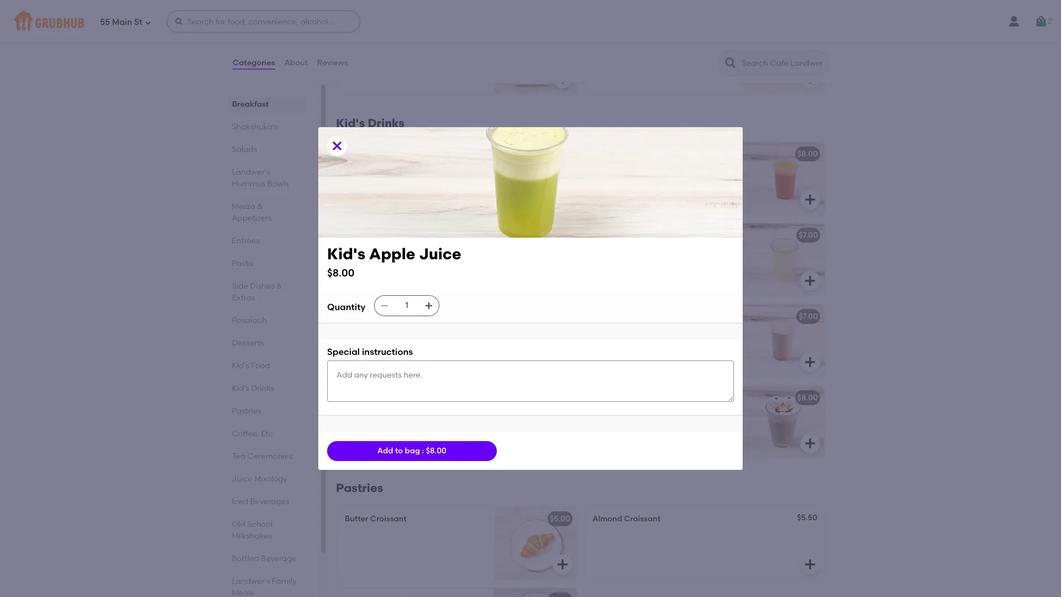 Task type: vqa. For each thing, say whether or not it's contained in the screenshot.
"Stan"
no



Task type: describe. For each thing, give the bounding box(es) containing it.
kid's halloumi sticks image
[[494, 21, 577, 93]]

1 choco- from the left
[[375, 393, 403, 402]]

svg image for the butter croissant image
[[556, 558, 569, 571]]

meals
[[232, 588, 254, 597]]

Search Cafe Landwer search field
[[741, 58, 825, 69]]

kid's food
[[232, 361, 270, 370]]

juice for kid's apple juice
[[390, 231, 411, 240]]

juice for kid's carrot juice
[[640, 149, 661, 159]]

with
[[593, 409, 610, 418]]

categories
[[233, 58, 275, 67]]

$8.00 inside kid's apple juice $8.00
[[327, 266, 355, 279]]

old school milkshakes tab
[[232, 519, 301, 542]]

juice mixology tab
[[232, 473, 301, 485]]

pastries inside tab
[[232, 406, 262, 416]]

bottled
[[232, 554, 259, 563]]

croissant for butter croissant
[[370, 514, 407, 524]]

special
[[327, 347, 360, 357]]

svg image for kid's chocolate milk image on the bottom
[[804, 355, 817, 369]]

whipped inside mixed nutella with milk, marshmallows, whipped cream and sprinkles
[[403, 420, 436, 429]]

sticks
[[401, 28, 423, 38]]

kid's up kid's apple juice $8.00
[[345, 231, 363, 240]]

salads
[[232, 145, 258, 154]]

lemonade
[[613, 231, 653, 240]]

cheese
[[400, 44, 427, 53]]

to
[[395, 446, 403, 455]]

mezza & appetizers
[[232, 202, 272, 223]]

kid's drinks inside tab
[[232, 384, 274, 393]]

2 chino from the left
[[621, 393, 644, 402]]

tea ceremonies tab
[[232, 451, 301, 462]]

mixed
[[345, 409, 367, 418]]

2
[[1048, 16, 1053, 26]]

Input item quantity number field
[[395, 296, 419, 316]]

$7.00 for kid's lemonade image
[[799, 231, 818, 240]]

milkshakes
[[232, 531, 272, 541]]

mezza
[[232, 202, 256, 211]]

main navigation navigation
[[0, 0, 1061, 43]]

extras
[[232, 293, 255, 302]]

kid's halloumi sticks
[[345, 28, 423, 38]]

juice for kid's apple juice $8.00
[[419, 244, 462, 263]]

etc
[[261, 429, 273, 438]]

tea ceremonies
[[232, 452, 293, 461]]

landwer's for meals
[[232, 577, 270, 586]]

drinks inside tab
[[251, 384, 274, 393]]

1 horizontal spatial kid's drinks
[[336, 116, 405, 130]]

$5.50
[[797, 513, 818, 522]]

breakfast
[[232, 100, 269, 109]]

halloumi
[[366, 44, 398, 53]]

about
[[285, 58, 308, 67]]

about button
[[284, 43, 309, 83]]

with inside mixed nutella with milk, marshmallows, whipped cream and sprinkles
[[398, 409, 414, 418]]

shakshuka's
[[232, 122, 278, 132]]

kid's inside kid's drinks tab
[[232, 384, 250, 393]]

quantity
[[327, 302, 366, 313]]

beverage
[[261, 554, 297, 563]]

chocolate croissant image
[[494, 588, 577, 597]]

a
[[474, 44, 479, 53]]

coffee, etc
[[232, 429, 273, 438]]

kid's inside kid's apple juice $8.00
[[327, 244, 365, 263]]

old
[[232, 520, 246, 529]]

mixology
[[255, 474, 288, 484]]

categories button
[[232, 43, 276, 83]]

almond croissant
[[593, 514, 661, 524]]

$7.00 for kid's chocolate milk image on the bottom
[[799, 312, 818, 321]]

$8.00 for kid's apple juice
[[550, 231, 571, 240]]

& inside side dishes & extras
[[276, 281, 282, 291]]

:
[[422, 446, 424, 455]]

old school milkshakes
[[232, 520, 273, 541]]

coffee,
[[232, 429, 260, 438]]

entrées tab
[[232, 235, 301, 247]]

landwer's hummus bowls
[[232, 168, 289, 189]]

desserts tab
[[232, 337, 301, 349]]

salads tab
[[232, 144, 301, 155]]

sprinkles inside "with marshmallows, whipped cream and sprinkles"
[[609, 420, 642, 429]]

choco-chino
[[593, 393, 644, 402]]

halloumi
[[365, 28, 399, 38]]

nutella choco-chino image
[[494, 386, 577, 458]]

$5.00
[[550, 514, 571, 524]]

milk
[[365, 312, 381, 321]]

of
[[362, 55, 370, 64]]

svg image for kid's milk image
[[556, 355, 569, 369]]

$8.00 for choco-chino
[[798, 393, 818, 402]]

milk,
[[415, 409, 433, 418]]

almond
[[593, 514, 622, 524]]

whipped inside "with marshmallows, whipped cream and sprinkles"
[[670, 409, 703, 418]]

side dishes & extras
[[232, 281, 282, 302]]

orange
[[365, 149, 394, 159]]

breakfast tab
[[232, 98, 301, 110]]

marshmallows, inside mixed nutella with milk, marshmallows, whipped cream and sprinkles
[[345, 420, 402, 429]]

add to bag : $8.00
[[377, 446, 447, 455]]

kid's food tab
[[232, 360, 301, 371]]

kid's lemonade image
[[742, 223, 825, 295]]

juice for kid's orange juice
[[396, 149, 417, 159]]

coffee, etc tab
[[232, 428, 301, 439]]

butter croissant image
[[494, 507, 577, 579]]

main
[[112, 17, 132, 27]]

reviews button
[[317, 43, 349, 83]]

kid's left carrot
[[593, 149, 611, 159]]

tea
[[232, 452, 246, 461]]

Special instructions text field
[[327, 361, 734, 402]]

beverages
[[250, 497, 290, 506]]

$8.00 for kid's orange juice
[[550, 149, 571, 159]]

kid's carrot juice
[[593, 149, 661, 159]]

kid's carrot juice image
[[742, 142, 825, 214]]

apple for kid's apple juice
[[365, 231, 388, 240]]

pastries tab
[[232, 405, 301, 417]]

butter croissant
[[345, 514, 407, 524]]

ceremonies
[[248, 452, 293, 461]]

pasta tab
[[232, 258, 301, 269]]

landwer's hummus bowls tab
[[232, 166, 301, 190]]

mezza & appetizers tab
[[232, 201, 301, 224]]



Task type: locate. For each thing, give the bounding box(es) containing it.
svg image for kid's orange juice image
[[556, 193, 569, 206]]

1 horizontal spatial drinks
[[368, 116, 405, 130]]

mixed nutella with milk, marshmallows, whipped cream and sprinkles
[[345, 409, 479, 441]]

& up appetizers
[[258, 202, 263, 211]]

kid's left milk
[[345, 312, 363, 321]]

1 horizontal spatial cream
[[705, 409, 729, 418]]

nutella up mixed
[[345, 393, 373, 402]]

sprinkles inside mixed nutella with milk, marshmallows, whipped cream and sprinkles
[[345, 431, 377, 441]]

svg image for choco chino image
[[804, 437, 817, 450]]

1 vertical spatial landwer's
[[232, 577, 270, 586]]

1 horizontal spatial with
[[456, 44, 472, 53]]

fried
[[345, 44, 364, 53]]

nutella choco-chino
[[345, 393, 426, 402]]

1 landwer's from the top
[[232, 168, 270, 177]]

bottled beverage tab
[[232, 553, 301, 564]]

$7.00
[[799, 231, 818, 240], [799, 312, 818, 321]]

dishes
[[250, 281, 275, 291]]

1 chino from the left
[[403, 393, 426, 402]]

kid's drinks down "kid's food"
[[232, 384, 274, 393]]

kid's apple juice $8.00
[[327, 244, 462, 279]]

1 vertical spatial marshmallows,
[[345, 420, 402, 429]]

1 vertical spatial with
[[398, 409, 414, 418]]

desserts
[[232, 338, 264, 348]]

0 horizontal spatial kid's drinks
[[232, 384, 274, 393]]

kid's milk image
[[494, 305, 577, 376]]

1 vertical spatial drinks
[[251, 384, 274, 393]]

with left "a"
[[456, 44, 472, 53]]

nutella inside mixed nutella with milk, marshmallows, whipped cream and sprinkles
[[369, 409, 396, 418]]

marshmallows,
[[612, 409, 668, 418], [345, 420, 402, 429]]

and
[[464, 420, 479, 429], [593, 420, 608, 429]]

0 horizontal spatial choco-
[[375, 393, 403, 402]]

1 vertical spatial kid's drinks
[[232, 384, 274, 393]]

0 horizontal spatial with
[[398, 409, 414, 418]]

nutella down nutella choco-chino
[[369, 409, 396, 418]]

1 horizontal spatial chino
[[621, 393, 644, 402]]

hummus
[[232, 179, 266, 189]]

1 vertical spatial sprinkles
[[345, 431, 377, 441]]

iced
[[232, 497, 249, 506]]

0 vertical spatial whipped
[[670, 409, 703, 418]]

1 vertical spatial $7.00
[[799, 312, 818, 321]]

carrot
[[613, 149, 638, 159]]

1 horizontal spatial sprinkles
[[609, 420, 642, 429]]

with
[[456, 44, 472, 53], [398, 409, 414, 418]]

0 horizontal spatial &
[[258, 202, 263, 211]]

bottled beverage
[[232, 554, 297, 563]]

with inside 'fried halloumi cheese served with a side of vegetables'
[[456, 44, 472, 53]]

kid's left food
[[232, 361, 250, 370]]

0 horizontal spatial chino
[[403, 393, 426, 402]]

drinks
[[368, 116, 405, 130], [251, 384, 274, 393]]

whipped
[[670, 409, 703, 418], [403, 420, 436, 429]]

and inside "with marshmallows, whipped cream and sprinkles"
[[593, 420, 608, 429]]

0 vertical spatial with
[[456, 44, 472, 53]]

1 horizontal spatial marshmallows,
[[612, 409, 668, 418]]

1 croissant from the left
[[370, 514, 407, 524]]

kid's drinks tab
[[232, 383, 301, 394]]

1 horizontal spatial pastries
[[336, 481, 383, 495]]

appetizers
[[232, 213, 272, 223]]

juice inside kid's apple juice $8.00
[[419, 244, 462, 263]]

vegetables
[[371, 55, 413, 64]]

0 horizontal spatial pastries
[[232, 406, 262, 416]]

juice
[[396, 149, 417, 159], [640, 149, 661, 159], [390, 231, 411, 240], [419, 244, 462, 263], [232, 474, 253, 484]]

butter
[[345, 514, 368, 524]]

svg image for ice cream (2 scoops) "image" at top right
[[804, 72, 817, 85]]

2 croissant from the left
[[624, 514, 661, 524]]

1 vertical spatial whipped
[[403, 420, 436, 429]]

croissant
[[370, 514, 407, 524], [624, 514, 661, 524]]

1 horizontal spatial and
[[593, 420, 608, 429]]

apple for kid's apple juice $8.00
[[369, 244, 415, 263]]

cream
[[705, 409, 729, 418], [438, 420, 463, 429]]

pasta
[[232, 259, 254, 268]]

kid's up fried
[[345, 28, 363, 38]]

family
[[272, 577, 297, 586]]

55 main st
[[100, 17, 142, 27]]

svg image
[[174, 17, 183, 26], [145, 19, 151, 26], [556, 72, 569, 85], [804, 274, 817, 287], [425, 301, 434, 310], [804, 558, 817, 571]]

iced beverages tab
[[232, 496, 301, 507]]

apple inside kid's apple juice $8.00
[[369, 244, 415, 263]]

kid's milk
[[345, 312, 381, 321]]

pastries up butter at the bottom left of the page
[[336, 481, 383, 495]]

kid's left orange
[[345, 149, 363, 159]]

2 button
[[1035, 12, 1053, 32]]

1 and from the left
[[464, 420, 479, 429]]

marshmallows, inside "with marshmallows, whipped cream and sprinkles"
[[612, 409, 668, 418]]

instructions
[[362, 347, 413, 357]]

kid's down kid's apple juice
[[327, 244, 365, 263]]

&
[[258, 202, 263, 211], [276, 281, 282, 291]]

landwer's up hummus on the top left of the page
[[232, 168, 270, 177]]

bag
[[405, 446, 420, 455]]

chino up the milk,
[[403, 393, 426, 402]]

search icon image
[[724, 56, 737, 70]]

kid's drinks up orange
[[336, 116, 405, 130]]

55
[[100, 17, 110, 27]]

reviews
[[317, 58, 348, 67]]

kid's down "kid's food"
[[232, 384, 250, 393]]

0 vertical spatial kid's drinks
[[336, 116, 405, 130]]

$7.00 inside button
[[799, 312, 818, 321]]

landwer's for bowls
[[232, 168, 270, 177]]

croissant for almond croissant
[[624, 514, 661, 524]]

2 choco- from the left
[[593, 393, 621, 402]]

0 horizontal spatial sprinkles
[[345, 431, 377, 441]]

landwer's
[[232, 168, 270, 177], [232, 577, 270, 586]]

apple
[[365, 231, 388, 240], [369, 244, 415, 263]]

choco- up with in the bottom right of the page
[[593, 393, 621, 402]]

drinks up kid's orange juice
[[368, 116, 405, 130]]

choco- up mixed nutella with milk, marshmallows, whipped cream and sprinkles
[[375, 393, 403, 402]]

0 vertical spatial pastries
[[232, 406, 262, 416]]

entrées
[[232, 236, 260, 245]]

bowls
[[268, 179, 289, 189]]

$8.00
[[550, 149, 571, 159], [798, 149, 818, 159], [550, 231, 571, 240], [327, 266, 355, 279], [550, 393, 571, 402], [798, 393, 818, 402], [426, 446, 447, 455]]

0 vertical spatial $7.00
[[799, 231, 818, 240]]

svg image
[[1035, 15, 1048, 28], [804, 72, 817, 85], [331, 139, 344, 153], [556, 193, 569, 206], [804, 193, 817, 206], [380, 301, 389, 310], [556, 355, 569, 369], [804, 355, 817, 369], [804, 437, 817, 450], [556, 558, 569, 571]]

1 vertical spatial pastries
[[336, 481, 383, 495]]

1 horizontal spatial &
[[276, 281, 282, 291]]

apple up kid's apple juice $8.00
[[365, 231, 388, 240]]

croissant right almond
[[624, 514, 661, 524]]

svg image inside 2 button
[[1035, 15, 1048, 28]]

$8.00 for kid's carrot juice
[[798, 149, 818, 159]]

0 horizontal spatial and
[[464, 420, 479, 429]]

marshmallows, down choco-chino
[[612, 409, 668, 418]]

juice mixology
[[232, 474, 288, 484]]

landwer's up meals
[[232, 577, 270, 586]]

shakshuka's tab
[[232, 121, 301, 133]]

landwer's family meals
[[232, 577, 297, 597]]

add
[[377, 446, 393, 455]]

kid's orange juice image
[[494, 142, 577, 214]]

pastries up the coffee, at the left bottom of the page
[[232, 406, 262, 416]]

1 vertical spatial &
[[276, 281, 282, 291]]

0 vertical spatial &
[[258, 202, 263, 211]]

1 vertical spatial cream
[[438, 420, 463, 429]]

cream inside "with marshmallows, whipped cream and sprinkles"
[[705, 409, 729, 418]]

& inside mezza & appetizers
[[258, 202, 263, 211]]

fried halloumi cheese served with a side of vegetables
[[345, 44, 479, 64]]

kid's left the lemonade
[[593, 231, 611, 240]]

0 vertical spatial landwer's
[[232, 168, 270, 177]]

rosalach tab
[[232, 315, 301, 326]]

kid's milk button
[[338, 305, 577, 376]]

0 horizontal spatial croissant
[[370, 514, 407, 524]]

kid's inside kid's food tab
[[232, 361, 250, 370]]

sprinkles down with in the bottom right of the page
[[609, 420, 642, 429]]

1 $7.00 from the top
[[799, 231, 818, 240]]

1 horizontal spatial choco-
[[593, 393, 621, 402]]

2 $7.00 from the top
[[799, 312, 818, 321]]

kid's drinks
[[336, 116, 405, 130], [232, 384, 274, 393]]

landwer's inside landwer's family meals
[[232, 577, 270, 586]]

kid's lemonade
[[593, 231, 653, 240]]

choco-
[[375, 393, 403, 402], [593, 393, 621, 402]]

iced beverages
[[232, 497, 290, 506]]

sprinkles down mixed
[[345, 431, 377, 441]]

drinks down food
[[251, 384, 274, 393]]

school
[[248, 520, 273, 529]]

$7.00 button
[[586, 305, 825, 376]]

special instructions
[[327, 347, 413, 357]]

pastries
[[232, 406, 262, 416], [336, 481, 383, 495]]

svg image for kid's carrot juice image
[[804, 193, 817, 206]]

with marshmallows, whipped cream and sprinkles
[[593, 409, 729, 429]]

croissant right butter at the bottom left of the page
[[370, 514, 407, 524]]

0 horizontal spatial whipped
[[403, 420, 436, 429]]

0 horizontal spatial marshmallows,
[[345, 420, 402, 429]]

kid's inside the kid's milk button
[[345, 312, 363, 321]]

2 and from the left
[[593, 420, 608, 429]]

cream inside mixed nutella with milk, marshmallows, whipped cream and sprinkles
[[438, 420, 463, 429]]

side
[[345, 55, 360, 64]]

0 vertical spatial cream
[[705, 409, 729, 418]]

0 vertical spatial drinks
[[368, 116, 405, 130]]

and inside mixed nutella with milk, marshmallows, whipped cream and sprinkles
[[464, 420, 479, 429]]

0 horizontal spatial drinks
[[251, 384, 274, 393]]

1 horizontal spatial croissant
[[624, 514, 661, 524]]

choco chino image
[[742, 386, 825, 458]]

kid's apple juice image
[[494, 223, 577, 295]]

0 vertical spatial sprinkles
[[609, 420, 642, 429]]

0 vertical spatial marshmallows,
[[612, 409, 668, 418]]

juice inside tab
[[232, 474, 253, 484]]

side dishes & extras tab
[[232, 280, 301, 303]]

kid's apple juice
[[345, 231, 411, 240]]

kid's
[[345, 28, 363, 38], [336, 116, 365, 130], [345, 149, 363, 159], [593, 149, 611, 159], [345, 231, 363, 240], [593, 231, 611, 240], [327, 244, 365, 263], [345, 312, 363, 321], [232, 361, 250, 370], [232, 384, 250, 393]]

0 vertical spatial apple
[[365, 231, 388, 240]]

st
[[134, 17, 142, 27]]

landwer's inside landwer's hummus bowls
[[232, 168, 270, 177]]

kid's orange juice
[[345, 149, 417, 159]]

ice cream (2 scoops) image
[[742, 21, 825, 93]]

1 vertical spatial nutella
[[369, 409, 396, 418]]

0 horizontal spatial cream
[[438, 420, 463, 429]]

marshmallows, down mixed
[[345, 420, 402, 429]]

kid's chocolate milk image
[[742, 305, 825, 376]]

landwer's family meals tab
[[232, 575, 301, 597]]

2 landwer's from the top
[[232, 577, 270, 586]]

kid's up kid's orange juice
[[336, 116, 365, 130]]

side
[[232, 281, 248, 291]]

& right 'dishes'
[[276, 281, 282, 291]]

1 horizontal spatial whipped
[[670, 409, 703, 418]]

served
[[428, 44, 454, 53]]

rosalach
[[232, 316, 267, 325]]

0 vertical spatial nutella
[[345, 393, 373, 402]]

1 vertical spatial apple
[[369, 244, 415, 263]]

chino up "with marshmallows, whipped cream and sprinkles"
[[621, 393, 644, 402]]

food
[[251, 361, 270, 370]]

apple down kid's apple juice
[[369, 244, 415, 263]]

$8.00 for nutella choco-chino
[[550, 393, 571, 402]]

with left the milk,
[[398, 409, 414, 418]]



